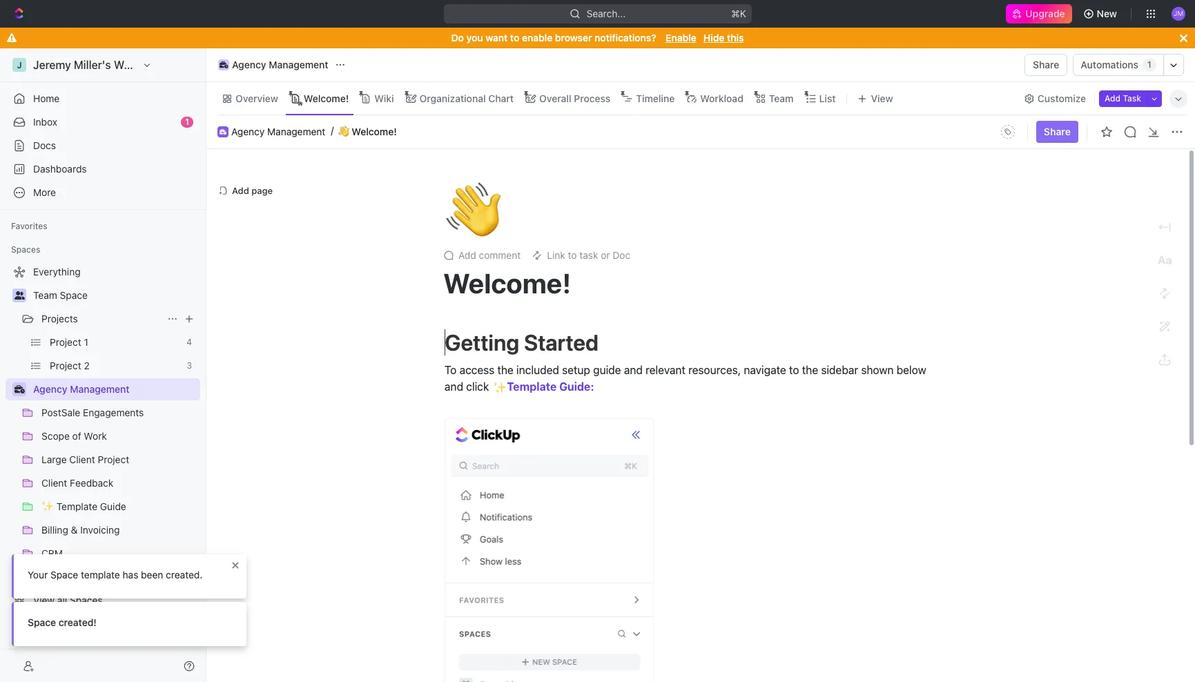 Task type: describe. For each thing, give the bounding box(es) containing it.
0 vertical spatial 1
[[1148, 60, 1152, 70]]

task
[[580, 249, 598, 261]]

large
[[41, 454, 67, 466]]

👋 button
[[443, 177, 504, 242]]

comment
[[479, 249, 521, 261]]

organizational chart link
[[417, 89, 514, 108]]

overall process
[[539, 92, 611, 104]]

created.
[[166, 569, 203, 581]]

upgrade link
[[1007, 4, 1072, 23]]

1 the from the left
[[498, 364, 514, 376]]

workload link
[[698, 89, 744, 108]]

team space link
[[33, 285, 198, 307]]

✨ template guide:
[[493, 381, 594, 394]]

search...
[[586, 8, 626, 19]]

do you want to enable browser notifications? enable hide this
[[451, 32, 744, 44]]

large client project link
[[41, 449, 198, 471]]

crm link
[[41, 543, 198, 565]]

timeline
[[636, 92, 675, 104]]

projects link
[[41, 308, 162, 330]]

user group image
[[14, 291, 25, 300]]

new
[[1097, 8, 1117, 19]]

welcome! link
[[301, 89, 349, 108]]

jm button
[[1168, 3, 1190, 25]]

business time image for bottom agency management link
[[14, 385, 25, 394]]

more
[[33, 186, 56, 198]]

to
[[445, 364, 457, 376]]

setup
[[562, 364, 590, 376]]

2 vertical spatial project
[[98, 454, 129, 466]]

projects
[[41, 313, 78, 325]]

automations
[[1081, 59, 1139, 70]]

project for project 2
[[50, 360, 81, 372]]

list
[[819, 92, 836, 104]]

1 vertical spatial agency management
[[231, 125, 326, 137]]

relevant
[[646, 364, 686, 376]]

team space
[[33, 289, 88, 301]]

add task button
[[1100, 90, 1147, 107]]

notifications?
[[595, 32, 656, 44]]

3
[[187, 361, 192, 371]]

doc
[[613, 249, 631, 261]]

home
[[33, 93, 60, 104]]

has
[[123, 569, 138, 581]]

project 1 link
[[50, 332, 181, 354]]

work
[[84, 430, 107, 442]]

overall process link
[[537, 89, 611, 108]]

✨ for ✨ template guide:
[[493, 382, 507, 394]]

add task
[[1105, 93, 1142, 103]]

jeremy miller's workspace, , element
[[12, 58, 26, 72]]

tree inside sidebar navigation
[[6, 261, 200, 635]]

0 horizontal spatial client
[[41, 477, 67, 489]]

customize
[[1038, 92, 1086, 104]]

enable
[[522, 32, 553, 44]]

resources,
[[689, 364, 741, 376]]

agency management inside sidebar navigation
[[33, 383, 130, 395]]

feedback
[[70, 477, 113, 489]]

0 vertical spatial management
[[269, 59, 328, 70]]

your
[[28, 569, 48, 581]]

process
[[574, 92, 611, 104]]

client feedback link
[[41, 472, 198, 495]]

✨ template guide
[[41, 501, 126, 512]]

space created!
[[28, 617, 97, 628]]

add for add task
[[1105, 93, 1121, 103]]

dropdown menu image
[[997, 121, 1019, 143]]

navigate
[[744, 364, 787, 376]]

new button
[[1078, 3, 1126, 25]]

you
[[467, 32, 483, 44]]

1 horizontal spatial and
[[624, 364, 643, 376]]

4
[[187, 337, 192, 347]]

enable
[[666, 32, 697, 44]]

⌘k
[[731, 8, 746, 19]]

organizational chart
[[420, 92, 514, 104]]

large client project
[[41, 454, 129, 466]]

1 vertical spatial 1
[[185, 117, 189, 127]]

space for team
[[60, 289, 88, 301]]

getting started
[[445, 329, 599, 356]]

below
[[897, 364, 927, 376]]

this
[[727, 32, 744, 44]]

organizational
[[420, 92, 486, 104]]

sidebar navigation
[[0, 48, 209, 682]]

started
[[524, 329, 599, 356]]

spaces
[[11, 244, 40, 255]]

do
[[451, 32, 464, 44]]



Task type: vqa. For each thing, say whether or not it's contained in the screenshot.
Bob's Workspace, , element
no



Task type: locate. For each thing, give the bounding box(es) containing it.
agency management down overview
[[231, 125, 326, 137]]

share down customize button
[[1044, 126, 1071, 137]]

home link
[[6, 88, 200, 110]]

2 vertical spatial agency
[[33, 383, 67, 395]]

0 vertical spatial agency management link
[[215, 57, 332, 73]]

agency management link up engagements
[[33, 378, 198, 401]]

add left task
[[1105, 93, 1121, 103]]

dashboards link
[[6, 158, 200, 180]]

browser
[[555, 32, 592, 44]]

1 vertical spatial to
[[568, 249, 577, 261]]

guide
[[100, 501, 126, 512]]

2 horizontal spatial 1
[[1148, 60, 1152, 70]]

0 vertical spatial project
[[50, 336, 81, 348]]

customize button
[[1020, 89, 1091, 108]]

management up postsale engagements on the bottom of page
[[70, 383, 130, 395]]

👋 for 👋
[[446, 177, 501, 242]]

hide
[[704, 32, 725, 44]]

1 vertical spatial ✨
[[41, 501, 54, 512]]

space inside team space link
[[60, 289, 88, 301]]

👋 down welcome! link
[[339, 126, 350, 137]]

add inside button
[[1105, 93, 1121, 103]]

management for bottom agency management link
[[70, 383, 130, 395]]

agency for the middle agency management link
[[231, 125, 265, 137]]

getting
[[445, 329, 520, 356]]

client down large
[[41, 477, 67, 489]]

miller's
[[74, 59, 111, 71]]

1 vertical spatial add
[[232, 185, 249, 196]]

want
[[486, 32, 508, 44]]

share inside share button
[[1033, 59, 1060, 70]]

0 horizontal spatial template
[[56, 501, 97, 512]]

2 vertical spatial space
[[28, 617, 56, 628]]

project up the project 2
[[50, 336, 81, 348]]

2 horizontal spatial to
[[789, 364, 799, 376]]

space for your
[[50, 569, 78, 581]]

1 horizontal spatial template
[[507, 381, 557, 393]]

favorites button
[[6, 218, 53, 235]]

overview
[[236, 92, 278, 104]]

share button
[[1025, 54, 1068, 76]]

team for team
[[769, 92, 794, 104]]

1 horizontal spatial 👋
[[446, 177, 501, 242]]

inbox
[[33, 116, 57, 128]]

0 vertical spatial and
[[624, 364, 643, 376]]

link to task or doc button
[[526, 246, 636, 265]]

included
[[517, 364, 559, 376]]

project left 2
[[50, 360, 81, 372]]

and down to
[[445, 381, 463, 393]]

template
[[507, 381, 557, 393], [56, 501, 97, 512]]

jeremy miller's workspace
[[33, 59, 171, 71]]

2 vertical spatial welcome!
[[443, 267, 571, 299]]

1 vertical spatial share
[[1044, 126, 1071, 137]]

to inside the to access the included setup guide and relevant resources, navigate to the sidebar shown below and click
[[789, 364, 799, 376]]

space
[[60, 289, 88, 301], [50, 569, 78, 581], [28, 617, 56, 628]]

✨ inside ✨ template guide:
[[493, 382, 507, 394]]

management for the middle agency management link
[[267, 125, 326, 137]]

been
[[141, 569, 163, 581]]

chart
[[488, 92, 514, 104]]

1
[[1148, 60, 1152, 70], [185, 117, 189, 127], [84, 336, 88, 348]]

0 vertical spatial space
[[60, 289, 88, 301]]

1 vertical spatial agency
[[231, 125, 265, 137]]

1 vertical spatial business time image
[[220, 129, 227, 135]]

0 vertical spatial team
[[769, 92, 794, 104]]

1 vertical spatial and
[[445, 381, 463, 393]]

team inside tree
[[33, 289, 57, 301]]

add
[[1105, 93, 1121, 103], [232, 185, 249, 196], [459, 249, 476, 261]]

0 horizontal spatial 1
[[84, 336, 88, 348]]

0 horizontal spatial add
[[232, 185, 249, 196]]

template down included
[[507, 381, 557, 393]]

2 vertical spatial agency management
[[33, 383, 130, 395]]

wiki link
[[372, 89, 394, 108]]

space up "projects"
[[60, 289, 88, 301]]

to right link
[[568, 249, 577, 261]]

2 horizontal spatial welcome!
[[443, 267, 571, 299]]

1 horizontal spatial the
[[802, 364, 819, 376]]

jeremy
[[33, 59, 71, 71]]

0 vertical spatial agency management
[[232, 59, 328, 70]]

docs
[[33, 140, 56, 151]]

guide
[[593, 364, 621, 376]]

business time image inside agency management link
[[219, 61, 228, 68]]

👋 inside 👋 welcome!
[[339, 126, 350, 137]]

workload
[[700, 92, 744, 104]]

to inside dropdown button
[[568, 249, 577, 261]]

add for add comment
[[459, 249, 476, 261]]

agency management link
[[215, 57, 332, 73], [231, 125, 326, 138], [33, 378, 198, 401]]

space left created!
[[28, 617, 56, 628]]

✨
[[493, 382, 507, 394], [41, 501, 54, 512]]

created!
[[59, 617, 97, 628]]

0 vertical spatial welcome!
[[304, 92, 349, 104]]

team for team space
[[33, 289, 57, 301]]

of
[[72, 430, 81, 442]]

more button
[[6, 182, 200, 204]]

2 vertical spatial agency management link
[[33, 378, 198, 401]]

1 vertical spatial management
[[267, 125, 326, 137]]

template inside ✨ template guide:
[[507, 381, 557, 393]]

2 vertical spatial 1
[[84, 336, 88, 348]]

agency management down 2
[[33, 383, 130, 395]]

management inside tree
[[70, 383, 130, 395]]

0 vertical spatial agency
[[232, 59, 266, 70]]

timeline link
[[634, 89, 675, 108]]

1 vertical spatial agency management link
[[231, 125, 326, 138]]

0 vertical spatial add
[[1105, 93, 1121, 103]]

billing & invoicing link
[[41, 519, 198, 541]]

welcome! down wiki link
[[352, 125, 397, 137]]

crm
[[41, 548, 63, 559]]

2 vertical spatial management
[[70, 383, 130, 395]]

👋 for 👋 welcome!
[[339, 126, 350, 137]]

0 vertical spatial share
[[1033, 59, 1060, 70]]

agency inside tree
[[33, 383, 67, 395]]

0 horizontal spatial welcome!
[[304, 92, 349, 104]]

2 vertical spatial business time image
[[14, 385, 25, 394]]

management down welcome! link
[[267, 125, 326, 137]]

agency
[[232, 59, 266, 70], [231, 125, 265, 137], [33, 383, 67, 395]]

agency management
[[232, 59, 328, 70], [231, 125, 326, 137], [33, 383, 130, 395]]

project down scope of work link
[[98, 454, 129, 466]]

scope of work link
[[41, 425, 198, 448]]

docs link
[[6, 135, 200, 157]]

template inside tree
[[56, 501, 97, 512]]

✨ for ✨ template guide
[[41, 501, 54, 512]]

1 horizontal spatial to
[[568, 249, 577, 261]]

or
[[601, 249, 610, 261]]

1 horizontal spatial add
[[459, 249, 476, 261]]

click
[[466, 381, 489, 393]]

project 1
[[50, 336, 88, 348]]

1 inside tree
[[84, 336, 88, 348]]

upgrade
[[1026, 8, 1065, 19]]

add for add page
[[232, 185, 249, 196]]

0 horizontal spatial team
[[33, 289, 57, 301]]

wiki
[[374, 92, 394, 104]]

business time image
[[219, 61, 228, 68], [220, 129, 227, 135], [14, 385, 25, 394]]

view
[[871, 92, 893, 104]]

shown
[[861, 364, 894, 376]]

0 vertical spatial ✨
[[493, 382, 507, 394]]

welcome! up 👋 welcome!
[[304, 92, 349, 104]]

task
[[1123, 93, 1142, 103]]

1 horizontal spatial ✨
[[493, 382, 507, 394]]

to right navigate
[[789, 364, 799, 376]]

add left page
[[232, 185, 249, 196]]

agency down overview link
[[231, 125, 265, 137]]

business time image for the middle agency management link
[[220, 129, 227, 135]]

add page
[[232, 185, 273, 196]]

1 vertical spatial team
[[33, 289, 57, 301]]

0 horizontal spatial to
[[510, 32, 520, 44]]

0 horizontal spatial and
[[445, 381, 463, 393]]

billing
[[41, 524, 68, 536]]

the left sidebar
[[802, 364, 819, 376]]

project for project 1
[[50, 336, 81, 348]]

1 horizontal spatial team
[[769, 92, 794, 104]]

share up customize button
[[1033, 59, 1060, 70]]

postsale
[[41, 407, 80, 419]]

0 vertical spatial client
[[69, 454, 95, 466]]

project 2
[[50, 360, 90, 372]]

space down crm
[[50, 569, 78, 581]]

0 horizontal spatial 👋
[[339, 126, 350, 137]]

👋
[[339, 126, 350, 137], [446, 177, 501, 242]]

1 horizontal spatial client
[[69, 454, 95, 466]]

template down client feedback at the bottom of the page
[[56, 501, 97, 512]]

2 horizontal spatial add
[[1105, 93, 1121, 103]]

&
[[71, 524, 78, 536]]

tree
[[6, 261, 200, 635]]

to right "want"
[[510, 32, 520, 44]]

👋 up the add comment
[[446, 177, 501, 242]]

agency up postsale
[[33, 383, 67, 395]]

team
[[769, 92, 794, 104], [33, 289, 57, 301]]

2 vertical spatial add
[[459, 249, 476, 261]]

everything link
[[6, 261, 198, 283]]

agency up overview
[[232, 59, 266, 70]]

✨ up billing at the bottom of page
[[41, 501, 54, 512]]

👋 welcome!
[[339, 125, 397, 137]]

guide:
[[559, 381, 594, 393]]

page
[[252, 185, 273, 196]]

1 horizontal spatial welcome!
[[352, 125, 397, 137]]

2 the from the left
[[802, 364, 819, 376]]

everything
[[33, 266, 81, 278]]

1 vertical spatial welcome!
[[352, 125, 397, 137]]

1 vertical spatial project
[[50, 360, 81, 372]]

0 vertical spatial 👋
[[339, 126, 350, 137]]

favorites
[[11, 221, 47, 231]]

0 horizontal spatial ✨
[[41, 501, 54, 512]]

postsale engagements
[[41, 407, 144, 419]]

team right user group icon
[[33, 289, 57, 301]]

0 vertical spatial to
[[510, 32, 520, 44]]

agency for bottom agency management link
[[33, 383, 67, 395]]

2 vertical spatial to
[[789, 364, 799, 376]]

1 vertical spatial space
[[50, 569, 78, 581]]

✨ inside ✨ template guide link
[[41, 501, 54, 512]]

view button
[[853, 89, 898, 108]]

1 vertical spatial 👋
[[446, 177, 501, 242]]

1 vertical spatial template
[[56, 501, 97, 512]]

add left comment
[[459, 249, 476, 261]]

template for guide
[[56, 501, 97, 512]]

workspace
[[114, 59, 171, 71]]

overall
[[539, 92, 572, 104]]

0 vertical spatial business time image
[[219, 61, 228, 68]]

j
[[17, 60, 22, 70]]

tree containing everything
[[6, 261, 200, 635]]

1 vertical spatial client
[[41, 477, 67, 489]]

jm
[[1174, 9, 1184, 17]]

the right access
[[498, 364, 514, 376]]

management up welcome! link
[[269, 59, 328, 70]]

0 horizontal spatial the
[[498, 364, 514, 376]]

invoicing
[[80, 524, 120, 536]]

agency management link up overview
[[215, 57, 332, 73]]

view button
[[853, 82, 898, 115]]

✨ right click
[[493, 382, 507, 394]]

1 horizontal spatial 1
[[185, 117, 189, 127]]

client up client feedback at the bottom of the page
[[69, 454, 95, 466]]

welcome! down comment
[[443, 267, 571, 299]]

sidebar
[[821, 364, 859, 376]]

access
[[460, 364, 495, 376]]

and
[[624, 364, 643, 376], [445, 381, 463, 393]]

0 vertical spatial template
[[507, 381, 557, 393]]

team left list link
[[769, 92, 794, 104]]

to
[[510, 32, 520, 44], [568, 249, 577, 261], [789, 364, 799, 376]]

template for guide:
[[507, 381, 557, 393]]

agency management link down overview
[[231, 125, 326, 138]]

and right guide
[[624, 364, 643, 376]]

agency management up overview
[[232, 59, 328, 70]]

add comment
[[459, 249, 521, 261]]



